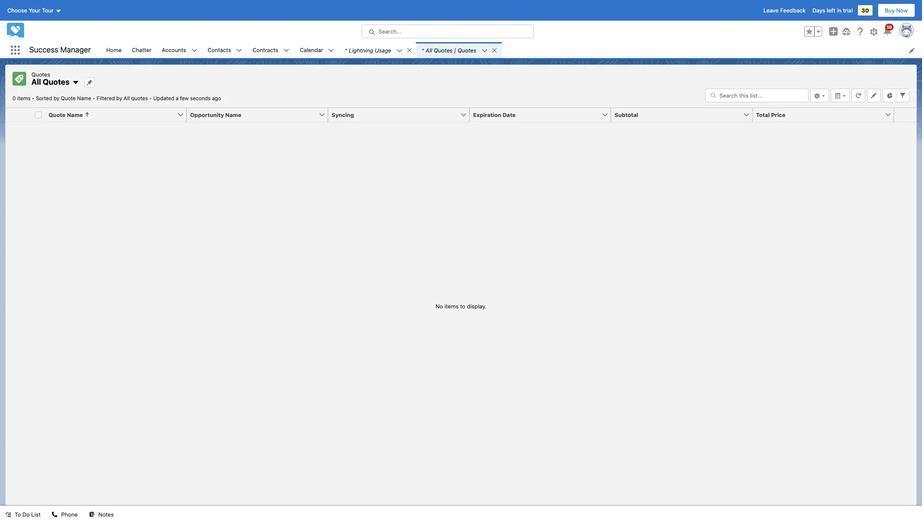 Task type: vqa. For each thing, say whether or not it's contained in the screenshot.
'Tomlin'
no



Task type: locate. For each thing, give the bounding box(es) containing it.
to
[[15, 511, 21, 518]]

name
[[77, 95, 91, 101], [67, 111, 83, 118], [225, 111, 241, 118]]

0 horizontal spatial by
[[54, 95, 59, 101]]

quote up quote name
[[61, 95, 76, 101]]

• left sorted
[[32, 95, 34, 101]]

total price
[[756, 111, 786, 118]]

quotes
[[434, 47, 453, 54], [458, 47, 477, 54], [31, 71, 50, 78], [43, 77, 70, 86]]

2 * from the left
[[422, 47, 424, 54]]

text default image right contracts
[[283, 47, 290, 53]]

text default image inside "to do list" button
[[5, 512, 11, 518]]

items left to
[[445, 303, 459, 310]]

in
[[837, 7, 842, 14]]

list item
[[340, 42, 416, 58], [416, 42, 501, 58]]

1 vertical spatial quote
[[49, 111, 65, 118]]

subtotal
[[615, 111, 638, 118]]

0 vertical spatial text default image
[[283, 47, 290, 53]]

1 vertical spatial items
[[445, 303, 459, 310]]

subtotal button
[[611, 108, 743, 122]]

0 vertical spatial all
[[426, 47, 432, 54]]

cell inside all quotes|quotes|list view element
[[31, 108, 45, 122]]

chatter
[[132, 46, 152, 53]]

opportunity
[[190, 111, 224, 118]]

choose
[[7, 7, 27, 14]]

usage
[[375, 47, 391, 54]]

buy now button
[[878, 3, 916, 17]]

1 horizontal spatial all
[[124, 95, 130, 101]]

0 horizontal spatial all
[[31, 77, 41, 86]]

cell
[[31, 108, 45, 122]]

no items to display.
[[436, 303, 487, 310]]

items
[[17, 95, 30, 101], [445, 303, 459, 310]]

list item down search... button
[[416, 42, 501, 58]]

list
[[101, 42, 922, 58]]

2 vertical spatial all
[[124, 95, 130, 101]]

opportunity name element
[[187, 108, 333, 122]]

2 horizontal spatial •
[[149, 95, 152, 101]]

leave feedback link
[[764, 7, 806, 14]]

all quotes status
[[12, 95, 153, 101]]

contacts
[[208, 46, 231, 53]]

2 horizontal spatial all
[[426, 47, 432, 54]]

name for quote name
[[67, 111, 83, 118]]

all
[[426, 47, 432, 54], [31, 77, 41, 86], [124, 95, 130, 101]]

items right 0
[[17, 95, 30, 101]]

2 list item from the left
[[416, 42, 501, 58]]

subtotal element
[[611, 108, 758, 122]]

•
[[32, 95, 34, 101], [93, 95, 95, 101], [149, 95, 152, 101]]

text default image
[[283, 47, 290, 53], [5, 512, 11, 518]]

chatter link
[[127, 42, 157, 58]]

filtered
[[97, 95, 115, 101]]

all left the |
[[426, 47, 432, 54]]

10
[[887, 25, 892, 30]]

* all quotes | quotes
[[422, 47, 477, 54]]

name right opportunity
[[225, 111, 241, 118]]

text default image left to
[[5, 512, 11, 518]]

1 * from the left
[[345, 47, 347, 54]]

notes button
[[84, 506, 119, 523]]

2 • from the left
[[93, 95, 95, 101]]

* left lightning
[[345, 47, 347, 54]]

days left in trial
[[813, 7, 853, 14]]

quote
[[61, 95, 76, 101], [49, 111, 65, 118]]

expiration date
[[473, 111, 516, 118]]

• right quotes
[[149, 95, 152, 101]]

all up sorted
[[31, 77, 41, 86]]

1 • from the left
[[32, 95, 34, 101]]

leave feedback
[[764, 7, 806, 14]]

text default image inside notes button
[[89, 512, 95, 518]]

None search field
[[706, 88, 809, 102]]

by
[[54, 95, 59, 101], [116, 95, 122, 101]]

contracts list item
[[248, 42, 295, 58]]

• left filtered
[[93, 95, 95, 101]]

* down search... button
[[422, 47, 424, 54]]

to
[[460, 303, 466, 310]]

1 horizontal spatial by
[[116, 95, 122, 101]]

to do list button
[[0, 506, 46, 523]]

expiration date element
[[470, 108, 617, 122]]

name left filtered
[[77, 95, 91, 101]]

group
[[805, 26, 823, 37]]

phone
[[61, 511, 78, 518]]

lightning
[[349, 47, 373, 54]]

phone button
[[47, 506, 83, 523]]

accounts list item
[[157, 42, 203, 58]]

name down all quotes status
[[67, 111, 83, 118]]

contracts
[[253, 46, 278, 53]]

all quotes|quotes|list view element
[[5, 65, 917, 506]]

success
[[29, 45, 58, 54]]

list item down search...
[[340, 42, 416, 58]]

left
[[827, 7, 836, 14]]

1 list item from the left
[[340, 42, 416, 58]]

action image
[[894, 108, 917, 122]]

1 vertical spatial text default image
[[5, 512, 11, 518]]

quote down sorted
[[49, 111, 65, 118]]

1 horizontal spatial items
[[445, 303, 459, 310]]

text default image
[[407, 47, 413, 53], [492, 47, 498, 53], [191, 47, 197, 53], [236, 47, 242, 53], [328, 47, 334, 53], [397, 48, 403, 54], [482, 48, 488, 54], [72, 79, 79, 86], [52, 512, 58, 518], [89, 512, 95, 518]]

calendar list item
[[295, 42, 340, 58]]

0 horizontal spatial text default image
[[5, 512, 11, 518]]

*
[[345, 47, 347, 54], [422, 47, 424, 54]]

all left quotes
[[124, 95, 130, 101]]

item number element
[[6, 108, 31, 122]]

text default image inside contacts list item
[[236, 47, 242, 53]]

1 vertical spatial all
[[31, 77, 41, 86]]

0 horizontal spatial •
[[32, 95, 34, 101]]

1 horizontal spatial text default image
[[283, 47, 290, 53]]

quotes
[[131, 95, 148, 101]]

0 horizontal spatial items
[[17, 95, 30, 101]]

0 horizontal spatial *
[[345, 47, 347, 54]]

contacts link
[[203, 42, 236, 58]]

buy now
[[885, 7, 908, 14]]

1 horizontal spatial *
[[422, 47, 424, 54]]

0 vertical spatial items
[[17, 95, 30, 101]]

choose your tour button
[[7, 3, 62, 17]]

by right sorted
[[54, 95, 59, 101]]

1 horizontal spatial •
[[93, 95, 95, 101]]

buy
[[885, 7, 895, 14]]

calendar link
[[295, 42, 328, 58]]

by right filtered
[[116, 95, 122, 101]]

date
[[503, 111, 516, 118]]



Task type: describe. For each thing, give the bounding box(es) containing it.
notes
[[98, 511, 114, 518]]

all quotes
[[31, 77, 70, 86]]

a
[[176, 95, 179, 101]]

text default image inside calendar list item
[[328, 47, 334, 53]]

text default image inside phone button
[[52, 512, 58, 518]]

* for * lightning usage
[[345, 47, 347, 54]]

syncing element
[[328, 108, 475, 122]]

contacts list item
[[203, 42, 248, 58]]

to do list
[[15, 511, 41, 518]]

updated
[[153, 95, 174, 101]]

accounts
[[162, 46, 186, 53]]

items for no
[[445, 303, 459, 310]]

trial
[[843, 7, 853, 14]]

2 by from the left
[[116, 95, 122, 101]]

expiration date button
[[470, 108, 602, 122]]

sorted
[[36, 95, 52, 101]]

0
[[12, 95, 16, 101]]

syncing button
[[328, 108, 460, 122]]

total price button
[[753, 108, 885, 122]]

none search field inside all quotes|quotes|list view element
[[706, 88, 809, 102]]

opportunity name button
[[187, 108, 319, 122]]

all inside list item
[[426, 47, 432, 54]]

list
[[31, 511, 41, 518]]

total price element
[[753, 108, 900, 122]]

name for opportunity name
[[225, 111, 241, 118]]

no
[[436, 303, 443, 310]]

expiration
[[473, 111, 501, 118]]

search...
[[379, 28, 402, 35]]

action element
[[894, 108, 917, 122]]

feedback
[[780, 7, 806, 14]]

Search All Quotes list view. search field
[[706, 88, 809, 102]]

0 vertical spatial quote
[[61, 95, 76, 101]]

3 • from the left
[[149, 95, 152, 101]]

seconds
[[190, 95, 211, 101]]

home
[[106, 46, 122, 53]]

* for * all quotes | quotes
[[422, 47, 424, 54]]

text default image inside accounts list item
[[191, 47, 197, 53]]

search... button
[[362, 25, 534, 38]]

10 button
[[883, 24, 894, 37]]

ago
[[212, 95, 221, 101]]

quote name button
[[45, 108, 177, 122]]

1 by from the left
[[54, 95, 59, 101]]

|
[[454, 47, 456, 54]]

list containing home
[[101, 42, 922, 58]]

do
[[22, 511, 30, 518]]

* lightning usage
[[345, 47, 391, 54]]

quote inside quote name button
[[49, 111, 65, 118]]

home link
[[101, 42, 127, 58]]

your
[[29, 7, 40, 14]]

item number image
[[6, 108, 31, 122]]

few
[[180, 95, 189, 101]]

price
[[771, 111, 786, 118]]

choose your tour
[[7, 7, 54, 14]]

success manager
[[29, 45, 91, 54]]

calendar
[[300, 46, 323, 53]]

syncing
[[332, 111, 354, 118]]

days
[[813, 7, 826, 14]]

items for 0
[[17, 95, 30, 101]]

opportunity name
[[190, 111, 241, 118]]

accounts link
[[157, 42, 191, 58]]

leave
[[764, 7, 779, 14]]

display.
[[467, 303, 487, 310]]

0 items • sorted by quote name • filtered by all quotes • updated a few seconds ago
[[12, 95, 221, 101]]

now
[[897, 7, 908, 14]]

total
[[756, 111, 770, 118]]

manager
[[60, 45, 91, 54]]

text default image inside contracts list item
[[283, 47, 290, 53]]

contracts link
[[248, 42, 283, 58]]

tour
[[42, 7, 54, 14]]

quote name
[[49, 111, 83, 118]]

30
[[862, 7, 869, 14]]

quote name element
[[45, 108, 192, 122]]



